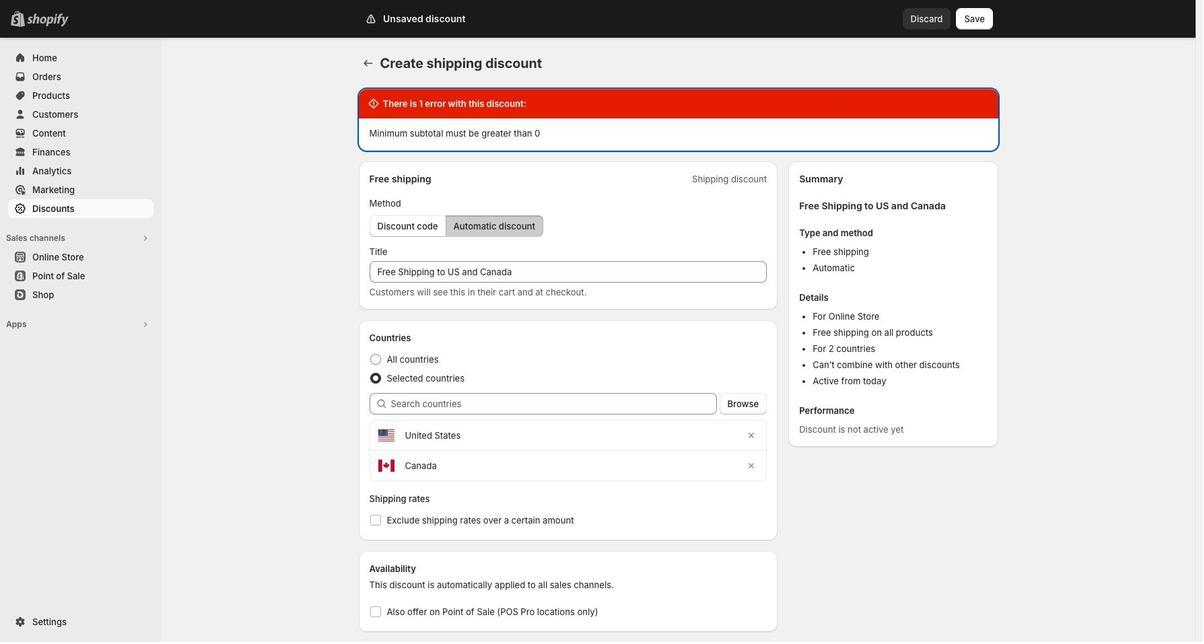 Task type: describe. For each thing, give the bounding box(es) containing it.
shopify image
[[27, 13, 69, 27]]



Task type: vqa. For each thing, say whether or not it's contained in the screenshot.
Next image
no



Task type: locate. For each thing, give the bounding box(es) containing it.
Search countries text field
[[391, 393, 717, 415]]

None text field
[[369, 261, 767, 283]]



